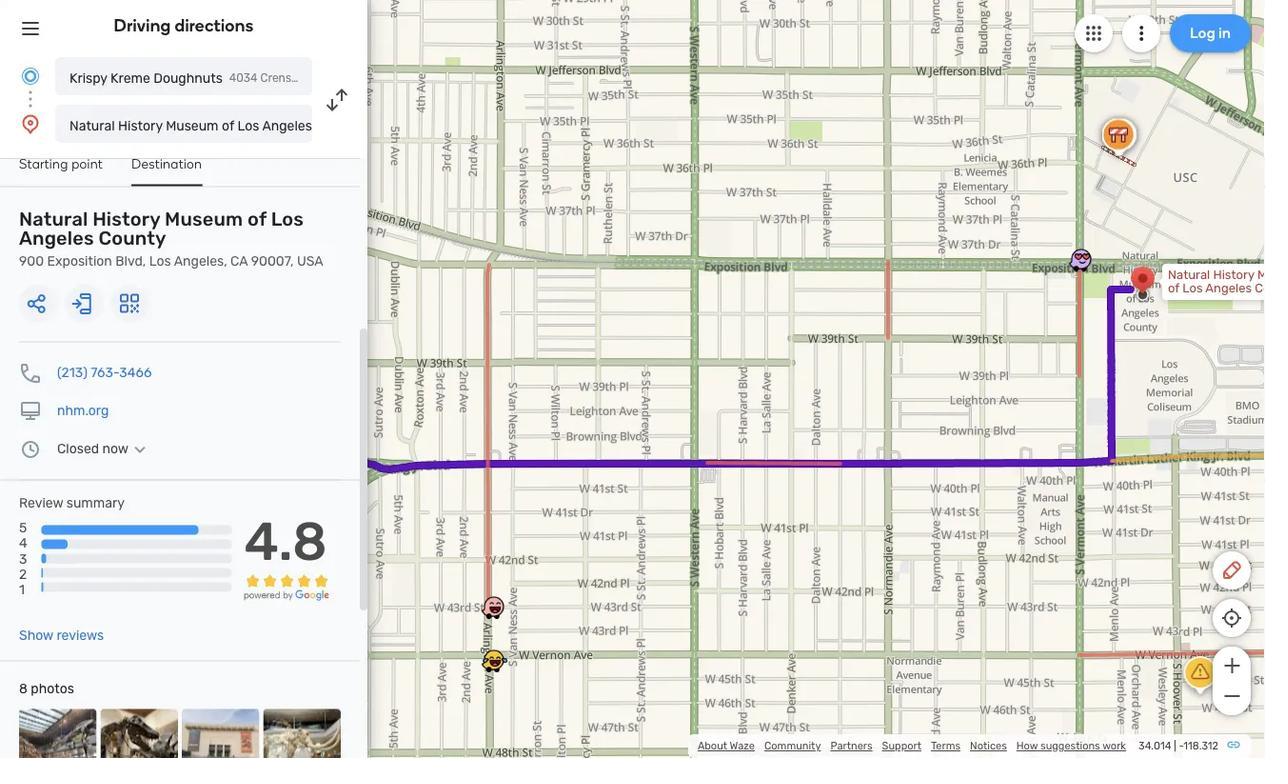 Task type: locate. For each thing, give the bounding box(es) containing it.
0 horizontal spatial of
[[222, 118, 234, 133]]

3
[[19, 551, 27, 567]]

1 horizontal spatial angeles
[[262, 118, 312, 133]]

terms link
[[932, 740, 961, 753]]

angeles inside natural history museum of los angeles county button
[[262, 118, 312, 133]]

1 vertical spatial natural
[[19, 208, 88, 231]]

0 horizontal spatial angeles
[[19, 227, 94, 250]]

image 2 of natural history museum of los angeles county, los angeles image
[[100, 709, 178, 758]]

1 vertical spatial angeles
[[19, 227, 94, 250]]

0 vertical spatial angeles
[[262, 118, 312, 133]]

0 vertical spatial los
[[238, 118, 259, 133]]

34.014
[[1139, 740, 1172, 753]]

1 horizontal spatial los
[[238, 118, 259, 133]]

destination
[[131, 155, 202, 171]]

los inside button
[[238, 118, 259, 133]]

los for natural history museum of los angeles county
[[238, 118, 259, 133]]

review
[[19, 495, 63, 511]]

museum inside button
[[166, 118, 219, 133]]

natural up 900
[[19, 208, 88, 231]]

0 vertical spatial history
[[118, 118, 163, 133]]

current location image
[[19, 65, 42, 88]]

2 vertical spatial los
[[149, 253, 171, 269]]

history up blvd,
[[93, 208, 160, 231]]

angeles for natural history museum of los angeles county
[[262, 118, 312, 133]]

(213) 763-3466
[[57, 365, 152, 381]]

closed now
[[57, 441, 129, 457]]

museum for natural history museum of los angeles county
[[166, 118, 219, 133]]

doughnuts
[[154, 70, 223, 86]]

angeles
[[262, 118, 312, 133], [19, 227, 94, 250]]

1 vertical spatial county
[[99, 227, 166, 250]]

museum up angeles,
[[165, 208, 243, 231]]

museum
[[166, 118, 219, 133], [165, 208, 243, 231]]

1 vertical spatial los
[[271, 208, 304, 231]]

driving
[[114, 15, 171, 36]]

support link
[[883, 740, 922, 753]]

natural inside natural history museum of los angeles county button
[[70, 118, 115, 133]]

zoom in image
[[1221, 654, 1244, 677]]

1 vertical spatial museum
[[165, 208, 243, 231]]

review summary
[[19, 495, 125, 511]]

image 1 of natural history museum of los angeles county, los angeles image
[[19, 709, 97, 758]]

los right blvd,
[[149, 253, 171, 269]]

natural history museum of los angeles county
[[70, 118, 361, 133]]

-
[[1180, 740, 1184, 753]]

notices link
[[971, 740, 1008, 753]]

how
[[1017, 740, 1039, 753]]

county inside natural history museum of los angeles county 900 exposition blvd, los angeles, ca 90007, usa
[[99, 227, 166, 250]]

of
[[222, 118, 234, 133], [248, 208, 267, 231]]

1 horizontal spatial county
[[316, 118, 361, 133]]

museum inside natural history museum of los angeles county 900 exposition blvd, los angeles, ca 90007, usa
[[165, 208, 243, 231]]

community
[[765, 740, 822, 753]]

krispy
[[70, 70, 107, 86]]

0 vertical spatial of
[[222, 118, 234, 133]]

history inside natural history museum of los angeles county 900 exposition blvd, los angeles, ca 90007, usa
[[93, 208, 160, 231]]

county inside button
[[316, 118, 361, 133]]

1 vertical spatial of
[[248, 208, 267, 231]]

nhm.org link
[[57, 403, 109, 419]]

of down doughnuts
[[222, 118, 234, 133]]

of inside natural history museum of los angeles county 900 exposition blvd, los angeles, ca 90007, usa
[[248, 208, 267, 231]]

90007,
[[251, 253, 294, 269]]

history up destination
[[118, 118, 163, 133]]

history
[[118, 118, 163, 133], [93, 208, 160, 231]]

link image
[[1227, 737, 1242, 753]]

8 photos
[[19, 681, 74, 697]]

of inside button
[[222, 118, 234, 133]]

history for natural history museum of los angeles county 900 exposition blvd, los angeles, ca 90007, usa
[[93, 208, 160, 231]]

computer image
[[19, 400, 42, 422]]

usa
[[297, 253, 324, 269]]

support
[[883, 740, 922, 753]]

museum for natural history museum of los angeles county 900 exposition blvd, los angeles, ca 90007, usa
[[165, 208, 243, 231]]

of up 90007,
[[248, 208, 267, 231]]

1 horizontal spatial of
[[248, 208, 267, 231]]

notices
[[971, 740, 1008, 753]]

angeles for natural history museum of los angeles county 900 exposition blvd, los angeles, ca 90007, usa
[[19, 227, 94, 250]]

ca
[[231, 253, 248, 269]]

natural up point
[[70, 118, 115, 133]]

starting point
[[19, 155, 103, 171]]

museum up destination
[[166, 118, 219, 133]]

history for natural history museum of los angeles county
[[118, 118, 163, 133]]

0 horizontal spatial county
[[99, 227, 166, 250]]

waze
[[730, 740, 755, 753]]

natural inside natural history museum of los angeles county 900 exposition blvd, los angeles, ca 90007, usa
[[19, 208, 88, 231]]

county for natural history museum of los angeles county
[[316, 118, 361, 133]]

history inside natural history museum of los angeles county button
[[118, 118, 163, 133]]

0 vertical spatial natural
[[70, 118, 115, 133]]

los for natural history museum of los angeles county 900 exposition blvd, los angeles, ca 90007, usa
[[271, 208, 304, 231]]

nhm.org
[[57, 403, 109, 419]]

4.8
[[244, 510, 328, 573]]

angeles inside natural history museum of los angeles county 900 exposition blvd, los angeles, ca 90007, usa
[[19, 227, 94, 250]]

los down krispy kreme doughnuts "button"
[[238, 118, 259, 133]]

1 vertical spatial history
[[93, 208, 160, 231]]

exposition
[[47, 253, 112, 269]]

partners link
[[831, 740, 873, 753]]

blvd,
[[115, 253, 146, 269]]

los
[[238, 118, 259, 133], [271, 208, 304, 231], [149, 253, 171, 269]]

0 vertical spatial county
[[316, 118, 361, 133]]

2 horizontal spatial los
[[271, 208, 304, 231]]

image 3 of natural history museum of los angeles county, los angeles image
[[182, 709, 260, 758]]

kreme
[[111, 70, 150, 86]]

|
[[1175, 740, 1177, 753]]

los up 90007,
[[271, 208, 304, 231]]

summary
[[66, 495, 125, 511]]

0 vertical spatial museum
[[166, 118, 219, 133]]

closed
[[57, 441, 99, 457]]

0 horizontal spatial los
[[149, 253, 171, 269]]

partners
[[831, 740, 873, 753]]

natural
[[70, 118, 115, 133], [19, 208, 88, 231]]

county
[[316, 118, 361, 133], [99, 227, 166, 250]]



Task type: vqa. For each thing, say whether or not it's contained in the screenshot.
chevron down icon
yes



Task type: describe. For each thing, give the bounding box(es) containing it.
(213)
[[57, 365, 88, 381]]

starting point button
[[19, 155, 103, 184]]

starting
[[19, 155, 68, 171]]

directions
[[175, 15, 254, 36]]

location image
[[19, 112, 42, 135]]

destination button
[[131, 155, 202, 186]]

driving directions
[[114, 15, 254, 36]]

pencil image
[[1221, 559, 1244, 582]]

natural for natural history museum of los angeles county 900 exposition blvd, los angeles, ca 90007, usa
[[19, 208, 88, 231]]

5
[[19, 520, 27, 536]]

118.312
[[1184, 740, 1219, 753]]

terms
[[932, 740, 961, 753]]

zoom out image
[[1221, 685, 1244, 708]]

call image
[[19, 361, 42, 384]]

8
[[19, 681, 28, 697]]

county for natural history museum of los angeles county 900 exposition blvd, los angeles, ca 90007, usa
[[99, 227, 166, 250]]

chevron down image
[[129, 442, 152, 457]]

photos
[[31, 681, 74, 697]]

show reviews
[[19, 628, 104, 644]]

angeles,
[[174, 253, 227, 269]]

closed now button
[[57, 441, 152, 457]]

about
[[698, 740, 728, 753]]

of for natural history museum of los angeles county
[[222, 118, 234, 133]]

2
[[19, 566, 27, 582]]

krispy kreme doughnuts button
[[55, 57, 312, 95]]

natural history museum of los angeles county button
[[55, 105, 361, 143]]

about waze link
[[698, 740, 755, 753]]

now
[[102, 441, 129, 457]]

show
[[19, 628, 53, 644]]

natural for natural history museum of los angeles county
[[70, 118, 115, 133]]

community link
[[765, 740, 822, 753]]

work
[[1103, 740, 1127, 753]]

34.014 | -118.312
[[1139, 740, 1219, 753]]

clock image
[[19, 438, 42, 461]]

suggestions
[[1041, 740, 1101, 753]]

1
[[19, 581, 25, 597]]

how suggestions work link
[[1017, 740, 1127, 753]]

4
[[19, 536, 27, 551]]

reviews
[[57, 628, 104, 644]]

natural history museum of los angeles county 900 exposition blvd, los angeles, ca 90007, usa
[[19, 208, 324, 269]]

point
[[72, 155, 103, 171]]

5 4 3 2 1
[[19, 520, 27, 597]]

(213) 763-3466 link
[[57, 365, 152, 381]]

about waze community partners support terms notices how suggestions work
[[698, 740, 1127, 753]]

of for natural history museum of los angeles county 900 exposition blvd, los angeles, ca 90007, usa
[[248, 208, 267, 231]]

krispy kreme doughnuts
[[70, 70, 223, 86]]

900
[[19, 253, 44, 269]]

image 4 of natural history museum of los angeles county, los angeles image
[[263, 709, 341, 758]]

763-
[[91, 365, 119, 381]]

3466
[[119, 365, 152, 381]]



